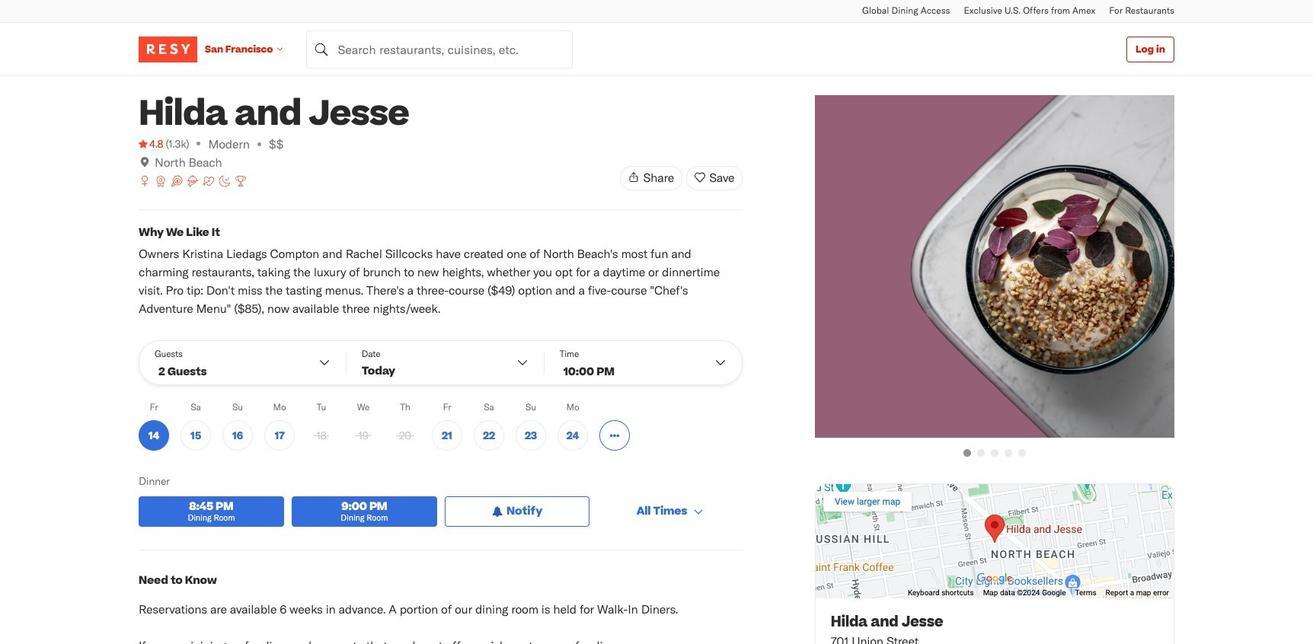 Task type: vqa. For each thing, say whether or not it's contained in the screenshot.
4.7 out of 5 stars icon
no



Task type: locate. For each thing, give the bounding box(es) containing it.
Search restaurants, cuisines, etc. text field
[[307, 30, 573, 68]]

None field
[[307, 30, 573, 68]]



Task type: describe. For each thing, give the bounding box(es) containing it.
4.8 out of 5 stars image
[[139, 136, 163, 152]]



